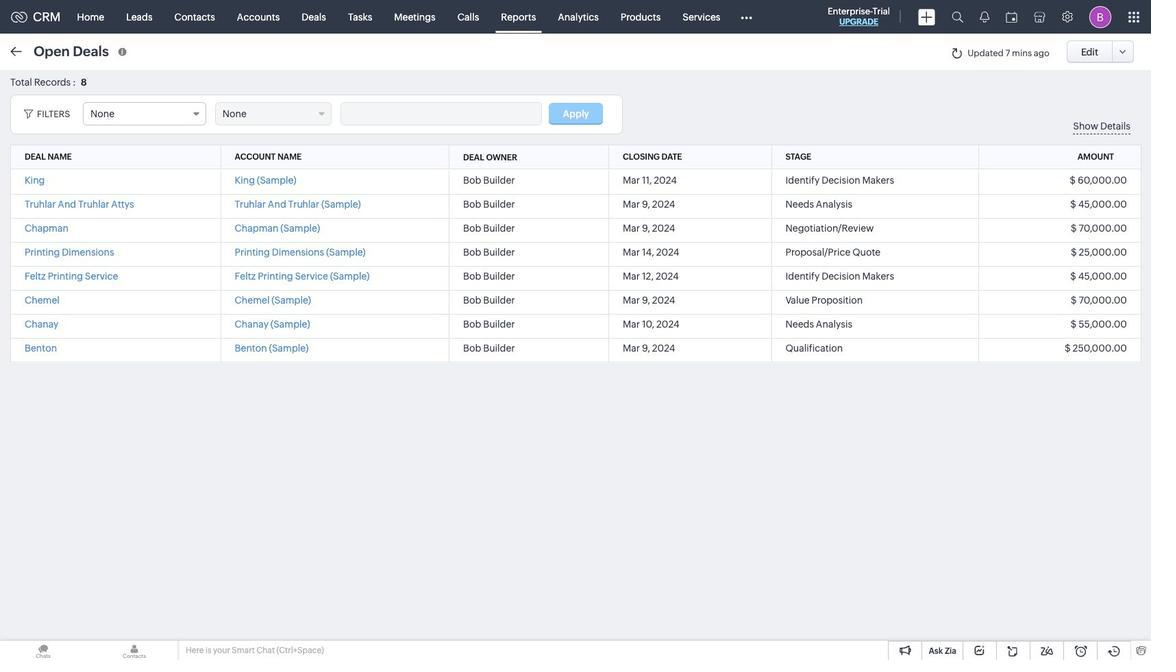 Task type: locate. For each thing, give the bounding box(es) containing it.
None field
[[83, 102, 206, 125], [215, 102, 332, 125], [83, 102, 206, 125], [215, 102, 332, 125]]

Other Modules field
[[732, 6, 761, 28]]

create menu image
[[918, 9, 936, 25]]

profile image
[[1090, 6, 1112, 28]]

chats image
[[0, 641, 86, 660]]

create menu element
[[910, 0, 944, 33]]

calendar image
[[1006, 11, 1018, 22]]

None text field
[[341, 103, 541, 125]]



Task type: describe. For each thing, give the bounding box(es) containing it.
signals image
[[980, 11, 990, 23]]

search image
[[952, 11, 964, 23]]

logo image
[[11, 11, 27, 22]]

contacts image
[[91, 641, 178, 660]]

signals element
[[972, 0, 998, 34]]

search element
[[944, 0, 972, 34]]

profile element
[[1082, 0, 1120, 33]]



Task type: vqa. For each thing, say whether or not it's contained in the screenshot.
TARGETS corresponding to Targets Setting Target is the first step in turning the invisible into the visible. Target is a goal set for a person or Team measured in revenue or units sold for a specific time.
no



